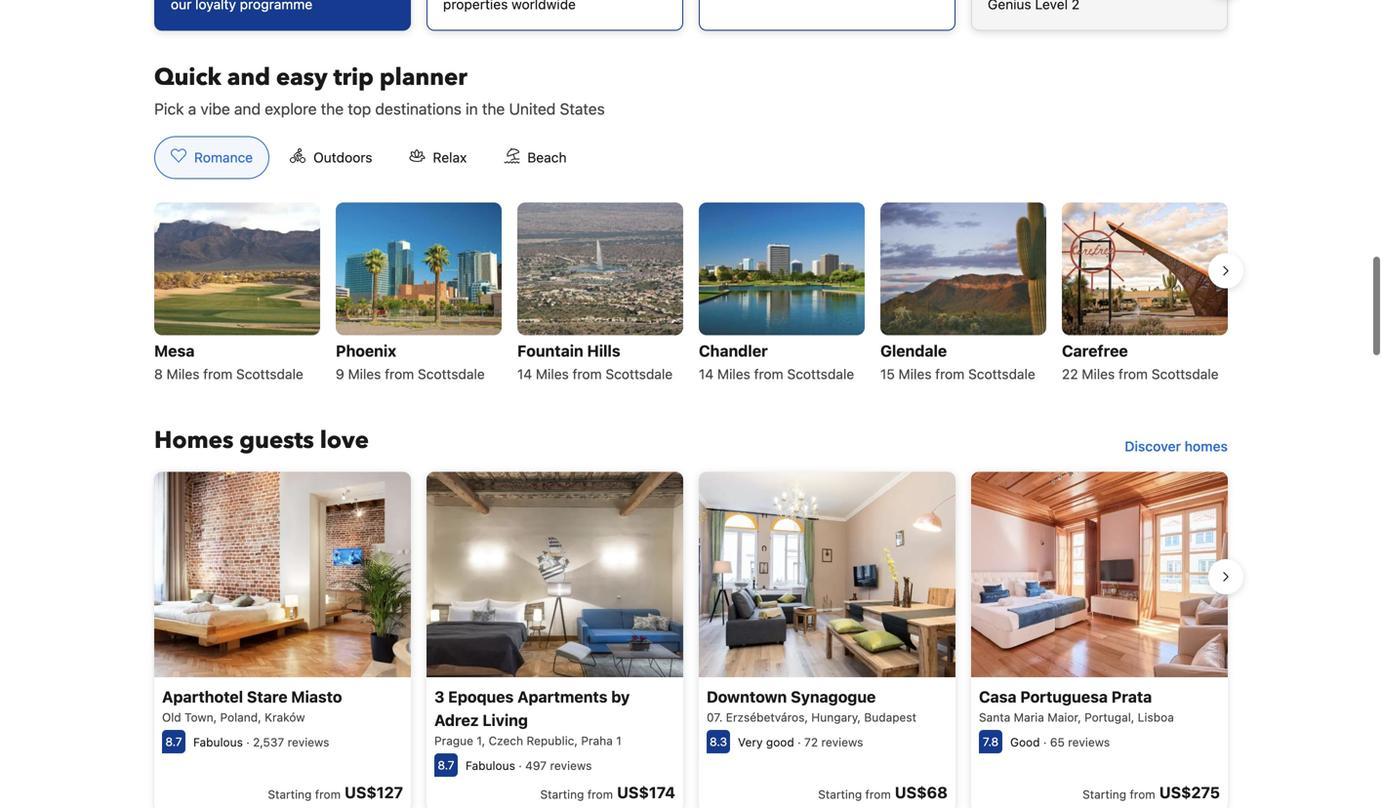 Task type: locate. For each thing, give the bounding box(es) containing it.
chandler
[[699, 338, 768, 356]]

region containing mesa
[[139, 191, 1244, 390]]

from left "us$127"
[[315, 784, 341, 798]]

poland,
[[220, 707, 261, 720]]

starting inside the starting from us$174
[[540, 784, 584, 798]]

4 scottsdale from the left
[[787, 362, 855, 378]]

8.7 down prague
[[438, 755, 455, 768]]

starting for us$174
[[540, 784, 584, 798]]

reviews right 65
[[1068, 732, 1110, 745]]

reviews down kraków
[[288, 732, 329, 745]]

8.7 element down old
[[162, 726, 186, 750]]

phoenix 9 miles from scottsdale
[[336, 338, 485, 378]]

0 horizontal spatial fabulous element
[[193, 732, 243, 745]]

fountain
[[518, 338, 584, 356]]

in
[[466, 96, 478, 114]]

starting down the very good · 72 reviews
[[818, 784, 862, 798]]

beach
[[528, 145, 567, 162]]

budapest
[[865, 707, 917, 720]]

starting inside starting from us$275
[[1083, 784, 1127, 798]]

the right in
[[482, 96, 505, 114]]

scottsdale for glendale
[[969, 362, 1036, 378]]

the left top
[[321, 96, 344, 114]]

us$68
[[895, 780, 948, 798]]

4 miles from the left
[[718, 362, 751, 378]]

fabulous for poland,
[[193, 732, 243, 745]]

starting down 'good · 65 reviews'
[[1083, 784, 1127, 798]]

from down 'phoenix'
[[385, 362, 414, 378]]

3 scottsdale from the left
[[606, 362, 673, 378]]

from inside carefree 22 miles from scottsdale
[[1119, 362, 1148, 378]]

· for santa
[[1044, 732, 1047, 745]]

1 vertical spatial fabulous
[[466, 755, 515, 769]]

reviews down republic,
[[550, 755, 592, 769]]

8.7 element for town,
[[162, 726, 186, 750]]

1 vertical spatial region
[[139, 460, 1244, 809]]

fabulous
[[193, 732, 243, 745], [466, 755, 515, 769]]

very
[[738, 732, 763, 745]]

8.7 down old
[[165, 731, 182, 745]]

miles inside chandler 14 miles from scottsdale
[[718, 362, 751, 378]]

2 starting from the left
[[540, 784, 584, 798]]

scottsdale for phoenix
[[418, 362, 485, 378]]

fabulous element
[[193, 732, 243, 745], [466, 755, 515, 769]]

starting from us$174
[[540, 780, 676, 798]]

aparthotel stare miasto old town, poland, kraków
[[162, 684, 342, 720]]

chandler 14 miles from scottsdale
[[699, 338, 855, 378]]

1 horizontal spatial fabulous
[[466, 755, 515, 769]]

from inside starting from us$275
[[1130, 784, 1156, 798]]

0 horizontal spatial 8.7 element
[[162, 726, 186, 750]]

region
[[139, 191, 1244, 390], [139, 460, 1244, 809]]

starting
[[268, 784, 312, 798], [540, 784, 584, 798], [818, 784, 862, 798], [1083, 784, 1127, 798]]

miles for chandler
[[718, 362, 751, 378]]

romance
[[194, 145, 253, 162]]

good element
[[1011, 732, 1040, 745]]

old
[[162, 707, 181, 720]]

fabulous element down the "town,"
[[193, 732, 243, 745]]

8.7 for adrez
[[438, 755, 455, 768]]

homes guests love
[[154, 421, 369, 453]]

3 miles from the left
[[536, 362, 569, 378]]

miles inside mesa 8 miles from scottsdale
[[167, 362, 200, 378]]

starting inside starting from us$127
[[268, 784, 312, 798]]

downtown
[[707, 684, 787, 702]]

14
[[518, 362, 532, 378], [699, 362, 714, 378]]

0 vertical spatial fabulous
[[193, 732, 243, 745]]

3 starting from the left
[[818, 784, 862, 798]]

0 horizontal spatial the
[[321, 96, 344, 114]]

mesa
[[154, 338, 195, 356]]

miles down carefree
[[1082, 362, 1115, 378]]

miles inside the phoenix 9 miles from scottsdale
[[348, 362, 381, 378]]

scottsdale for chandler
[[787, 362, 855, 378]]

5 miles from the left
[[899, 362, 932, 378]]

from down carefree
[[1119, 362, 1148, 378]]

miles down 'phoenix'
[[348, 362, 381, 378]]

the
[[321, 96, 344, 114], [482, 96, 505, 114]]

miles
[[167, 362, 200, 378], [348, 362, 381, 378], [536, 362, 569, 378], [718, 362, 751, 378], [899, 362, 932, 378], [1082, 362, 1115, 378]]

trip
[[334, 58, 374, 90]]

15
[[881, 362, 895, 378]]

1 horizontal spatial 8.7 element
[[435, 750, 458, 773]]

starting for us$68
[[818, 784, 862, 798]]

1 region from the top
[[139, 191, 1244, 390]]

starting inside starting from us$68
[[818, 784, 862, 798]]

9
[[336, 362, 344, 378]]

lisboa
[[1138, 707, 1174, 720]]

scottsdale
[[236, 362, 303, 378], [418, 362, 485, 378], [606, 362, 673, 378], [787, 362, 855, 378], [969, 362, 1036, 378], [1152, 362, 1219, 378]]

8.7 element down prague
[[435, 750, 458, 773]]

2 scottsdale from the left
[[418, 362, 485, 378]]

and
[[227, 58, 270, 90], [234, 96, 261, 114]]

good · 65 reviews
[[1011, 732, 1110, 745]]

0 vertical spatial region
[[139, 191, 1244, 390]]

fabulous down the "town,"
[[193, 732, 243, 745]]

5 scottsdale from the left
[[969, 362, 1036, 378]]

miles down fountain
[[536, 362, 569, 378]]

8.7 element
[[162, 726, 186, 750], [435, 750, 458, 773]]

14 down fountain
[[518, 362, 532, 378]]

2 region from the top
[[139, 460, 1244, 809]]

from left us$68
[[866, 784, 891, 798]]

1 horizontal spatial fabulous element
[[466, 755, 515, 769]]

7.8 element
[[979, 726, 1003, 750]]

and up vibe
[[227, 58, 270, 90]]

2 14 from the left
[[699, 362, 714, 378]]

tab list containing romance
[[139, 132, 599, 176]]

1 horizontal spatial 14
[[699, 362, 714, 378]]

santa
[[979, 707, 1011, 720]]

scottsdale for mesa
[[236, 362, 303, 378]]

0 horizontal spatial 8.7
[[165, 731, 182, 745]]

hungary,
[[812, 707, 861, 720]]

1 horizontal spatial 8.7
[[438, 755, 455, 768]]

quick and easy trip planner pick a vibe and explore the top destinations in the united states
[[154, 58, 605, 114]]

miles down glendale
[[899, 362, 932, 378]]

reviews for casa portuguesa prata
[[1068, 732, 1110, 745]]

from inside starting from us$68
[[866, 784, 891, 798]]

casa
[[979, 684, 1017, 702]]

0 horizontal spatial fabulous
[[193, 732, 243, 745]]

beach button
[[488, 132, 583, 175]]

6 miles from the left
[[1082, 362, 1115, 378]]

hills
[[587, 338, 621, 356]]

from down chandler
[[754, 362, 784, 378]]

scottsdale inside glendale 15 miles from scottsdale
[[969, 362, 1036, 378]]

2 the from the left
[[482, 96, 505, 114]]

1 vertical spatial 8.7
[[438, 755, 455, 768]]

0 vertical spatial 8.7
[[165, 731, 182, 745]]

8.7 for town,
[[165, 731, 182, 745]]

and right vibe
[[234, 96, 261, 114]]

· left 65
[[1044, 732, 1047, 745]]

2 miles from the left
[[348, 362, 381, 378]]

· for old
[[246, 732, 250, 745]]

14 inside chandler 14 miles from scottsdale
[[699, 362, 714, 378]]

1 horizontal spatial the
[[482, 96, 505, 114]]

good
[[766, 732, 795, 745]]

1 vertical spatial and
[[234, 96, 261, 114]]

0 vertical spatial fabulous element
[[193, 732, 243, 745]]

fabulous element down 1,
[[466, 755, 515, 769]]

from inside starting from us$127
[[315, 784, 341, 798]]

0 horizontal spatial 14
[[518, 362, 532, 378]]

·
[[246, 732, 250, 745], [798, 732, 801, 745], [1044, 732, 1047, 745], [519, 755, 522, 769]]

8.7 element for adrez
[[435, 750, 458, 773]]

miles for glendale
[[899, 362, 932, 378]]

72
[[805, 732, 818, 745]]

1 scottsdale from the left
[[236, 362, 303, 378]]

miles right 8
[[167, 362, 200, 378]]

14 down chandler
[[699, 362, 714, 378]]

apartments
[[518, 684, 608, 702]]

prague
[[435, 730, 474, 744]]

1 the from the left
[[321, 96, 344, 114]]

from down hills
[[573, 362, 602, 378]]

fabulous down 1,
[[466, 755, 515, 769]]

· left 72
[[798, 732, 801, 745]]

fountain hills 14 miles from scottsdale
[[518, 338, 673, 378]]

vibe
[[201, 96, 230, 114]]

from left 'us$174'
[[588, 784, 613, 798]]

us$275
[[1160, 780, 1221, 798]]

reviews for aparthotel stare miasto
[[288, 732, 329, 745]]

scottsdale inside carefree 22 miles from scottsdale
[[1152, 362, 1219, 378]]

adrez
[[435, 707, 479, 726]]

starting down 2,537
[[268, 784, 312, 798]]

miles inside glendale 15 miles from scottsdale
[[899, 362, 932, 378]]

starting down 497
[[540, 784, 584, 798]]

starting from us$275
[[1083, 780, 1221, 798]]

mesa 8 miles from scottsdale
[[154, 338, 303, 378]]

starting from us$127
[[268, 780, 403, 798]]

by
[[611, 684, 630, 702]]

scottsdale inside the phoenix 9 miles from scottsdale
[[418, 362, 485, 378]]

· left 497
[[519, 755, 522, 769]]

07.
[[707, 707, 723, 720]]

from right 8
[[203, 362, 233, 378]]

scottsdale inside chandler 14 miles from scottsdale
[[787, 362, 855, 378]]

czech
[[489, 730, 523, 744]]

14 inside fountain hills 14 miles from scottsdale
[[518, 362, 532, 378]]

miles down chandler
[[718, 362, 751, 378]]

1 vertical spatial fabulous element
[[466, 755, 515, 769]]

4 starting from the left
[[1083, 784, 1127, 798]]

miles for phoenix
[[348, 362, 381, 378]]

scottsdale inside fountain hills 14 miles from scottsdale
[[606, 362, 673, 378]]

1 starting from the left
[[268, 784, 312, 798]]

casa portuguesa prata santa maria maior, portugal, lisboa
[[979, 684, 1174, 720]]

destinations
[[375, 96, 462, 114]]

0 vertical spatial and
[[227, 58, 270, 90]]

1,
[[477, 730, 485, 744]]

1 14 from the left
[[518, 362, 532, 378]]

from down glendale
[[936, 362, 965, 378]]

· left 2,537
[[246, 732, 250, 745]]

tab list
[[139, 132, 599, 176]]

fabulous for living
[[466, 755, 515, 769]]

1 miles from the left
[[167, 362, 200, 378]]

scottsdale inside mesa 8 miles from scottsdale
[[236, 362, 303, 378]]

6 scottsdale from the left
[[1152, 362, 1219, 378]]

erzsébetváros,
[[726, 707, 808, 720]]

starting for us$127
[[268, 784, 312, 798]]

from
[[203, 362, 233, 378], [385, 362, 414, 378], [573, 362, 602, 378], [754, 362, 784, 378], [936, 362, 965, 378], [1119, 362, 1148, 378], [315, 784, 341, 798], [588, 784, 613, 798], [866, 784, 891, 798], [1130, 784, 1156, 798]]

from left us$275
[[1130, 784, 1156, 798]]

from inside fountain hills 14 miles from scottsdale
[[573, 362, 602, 378]]

miles inside carefree 22 miles from scottsdale
[[1082, 362, 1115, 378]]



Task type: describe. For each thing, give the bounding box(es) containing it.
scottsdale for carefree
[[1152, 362, 1219, 378]]

glendale
[[881, 338, 947, 356]]

miles for mesa
[[167, 362, 200, 378]]

miasto
[[291, 684, 342, 702]]

maior,
[[1048, 707, 1082, 720]]

outdoors
[[314, 145, 373, 162]]

fabulous element for living
[[466, 755, 515, 769]]

pick
[[154, 96, 184, 114]]

8
[[154, 362, 163, 378]]

497
[[526, 755, 547, 769]]

downtown synagogue 07. erzsébetváros, hungary, budapest
[[707, 684, 917, 720]]

homes
[[1185, 434, 1228, 451]]

starting from us$68
[[818, 780, 948, 798]]

phoenix
[[336, 338, 397, 356]]

quick
[[154, 58, 221, 90]]

very good · 72 reviews
[[738, 732, 864, 745]]

explore
[[265, 96, 317, 114]]

22
[[1062, 362, 1079, 378]]

2,537
[[253, 732, 284, 745]]

region containing aparthotel stare miasto
[[139, 460, 1244, 809]]

reviews down hungary,
[[822, 732, 864, 745]]

reviews for 3 epoques apartments by adrez living
[[550, 755, 592, 769]]

prata
[[1112, 684, 1153, 702]]

aparthotel
[[162, 684, 243, 702]]

fabulous · 2,537 reviews
[[193, 732, 329, 745]]

outdoors button
[[273, 132, 389, 175]]

portugal,
[[1085, 707, 1135, 720]]

a
[[188, 96, 196, 114]]

discover homes link
[[1117, 425, 1236, 460]]

portuguesa
[[1021, 684, 1108, 702]]

from inside glendale 15 miles from scottsdale
[[936, 362, 965, 378]]

fabulous · 497 reviews
[[466, 755, 592, 769]]

stare
[[247, 684, 288, 702]]

states
[[560, 96, 605, 114]]

planner
[[380, 58, 468, 90]]

town,
[[185, 707, 217, 720]]

from inside the phoenix 9 miles from scottsdale
[[385, 362, 414, 378]]

3
[[435, 684, 445, 702]]

praha
[[581, 730, 613, 744]]

top
[[348, 96, 371, 114]]

glendale 15 miles from scottsdale
[[881, 338, 1036, 378]]

· for by
[[519, 755, 522, 769]]

love
[[320, 421, 369, 453]]

us$174
[[617, 780, 676, 798]]

synagogue
[[791, 684, 876, 702]]

discover homes
[[1125, 434, 1228, 451]]

miles inside fountain hills 14 miles from scottsdale
[[536, 362, 569, 378]]

8.3 element
[[707, 726, 730, 750]]

fabulous element for poland,
[[193, 732, 243, 745]]

65
[[1051, 732, 1065, 745]]

easy
[[276, 58, 328, 90]]

homes
[[154, 421, 234, 453]]

from inside chandler 14 miles from scottsdale
[[754, 362, 784, 378]]

carefree 22 miles from scottsdale
[[1062, 338, 1219, 378]]

starting for us$275
[[1083, 784, 1127, 798]]

miles for carefree
[[1082, 362, 1115, 378]]

7.8
[[983, 731, 999, 745]]

united
[[509, 96, 556, 114]]

3 epoques apartments by adrez living prague 1, czech republic, praha 1
[[435, 684, 630, 744]]

guests
[[240, 421, 314, 453]]

living
[[483, 707, 528, 726]]

8.3
[[710, 731, 727, 745]]

maria
[[1014, 707, 1045, 720]]

carefree
[[1062, 338, 1129, 356]]

relax
[[433, 145, 467, 162]]

epoques
[[448, 684, 514, 702]]

from inside the starting from us$174
[[588, 784, 613, 798]]

discover
[[1125, 434, 1182, 451]]

republic,
[[527, 730, 578, 744]]

1
[[616, 730, 622, 744]]

from inside mesa 8 miles from scottsdale
[[203, 362, 233, 378]]

relax button
[[393, 132, 484, 175]]

very good element
[[738, 732, 795, 745]]

good
[[1011, 732, 1040, 745]]

romance button
[[154, 132, 270, 175]]

kraków
[[265, 707, 305, 720]]

us$127
[[345, 780, 403, 798]]



Task type: vqa. For each thing, say whether or not it's contained in the screenshot.
region containing Mesa
yes



